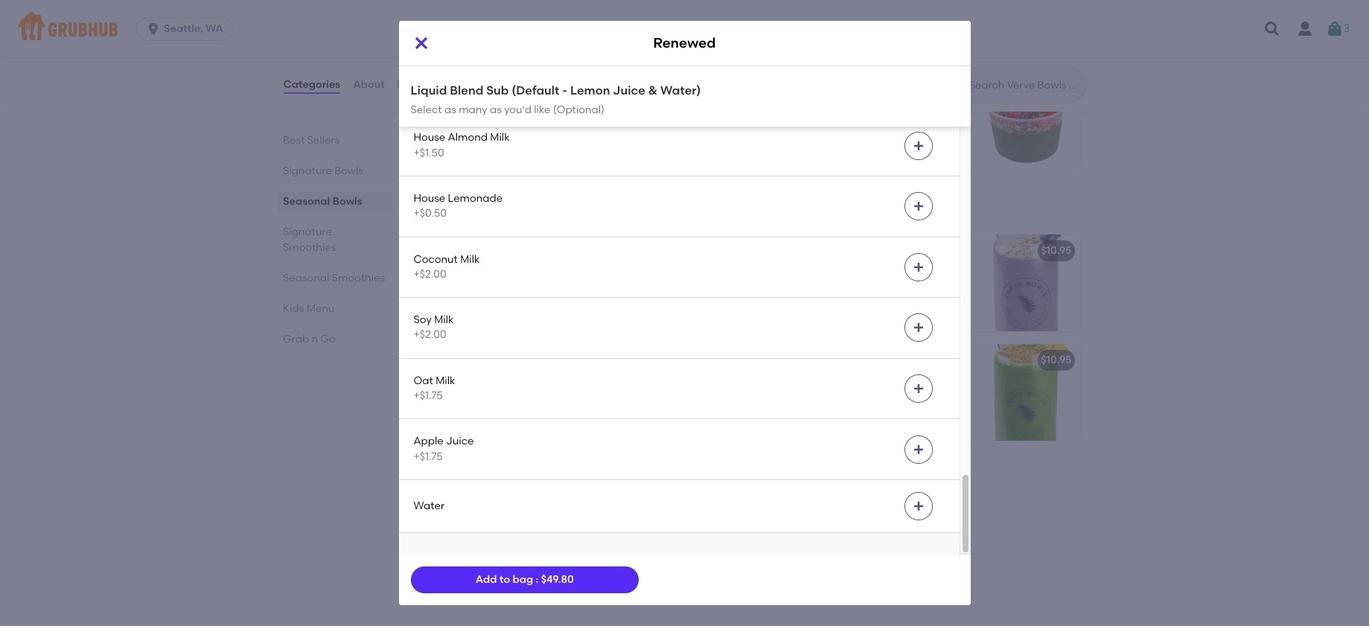 Task type: locate. For each thing, give the bounding box(es) containing it.
1 vertical spatial and
[[835, 163, 855, 176]]

1 horizontal spatial juice,
[[802, 405, 829, 418]]

1 sub from the top
[[486, 72, 509, 86]]

kale, inside mango, pineapple, spinach, kale, ginger, bee pollen, house-made lemon juice, water
[[911, 375, 935, 388]]

3 * from the left
[[768, 265, 773, 278]]

1 horizontal spatial milk
[[768, 311, 789, 323]]

signature down "best sellers"
[[283, 165, 332, 177]]

1 vertical spatial with
[[834, 148, 856, 160]]

1 pineapple, from the left
[[476, 375, 530, 388]]

house- up organic
[[838, 133, 873, 145]]

2 $10.95 from the top
[[1041, 354, 1072, 367]]

water
[[565, 390, 594, 403], [831, 405, 860, 418]]

$14.50 +
[[1036, 81, 1074, 94]]

almond
[[448, 131, 488, 144]]

performance inside * performance * banana, choice of protein powder, peanut butter, house-made almond milk
[[442, 265, 508, 278]]

1 lemon from the top
[[570, 72, 610, 86]]

0 vertical spatial of
[[599, 265, 609, 278]]

1 vertical spatial ginger,
[[768, 390, 803, 403]]

:
[[536, 573, 539, 586]]

and up topped
[[816, 133, 836, 145]]

0 horizontal spatial seasonal bowls
[[283, 195, 362, 208]]

0 horizontal spatial with
[[834, 148, 856, 160]]

1 vertical spatial juice,
[[802, 405, 829, 418]]

$10.95 for mango, pineapple, spinach, kale, ginger, bee pollen, house-made lemon juice, water
[[1041, 354, 1072, 367]]

performance inside * performance * banana, blueberry, choice of protein powder, peanut butter, oats, house-made almond milk
[[775, 265, 841, 278]]

0 vertical spatial lemon
[[502, 390, 533, 403]]

0 horizontal spatial spinach,
[[813, 118, 856, 130]]

milk right soy
[[434, 314, 454, 326]]

+$2.00 down soy
[[414, 329, 446, 341]]

milk inside coconut milk +$2.00
[[460, 253, 480, 265]]

categories
[[283, 78, 340, 91]]

0 horizontal spatial mango,
[[434, 375, 473, 388]]

1 horizontal spatial kale,
[[911, 375, 935, 388]]

1 horizontal spatial lemon
[[768, 405, 800, 418]]

1 vertical spatial spinach,
[[866, 375, 909, 388]]

0 vertical spatial butter,
[[555, 281, 588, 293]]

1 vertical spatial choice
[[768, 281, 802, 293]]

seattle, wa button
[[136, 17, 239, 41]]

1 mango, from the left
[[434, 375, 473, 388]]

1 house from the top
[[414, 131, 445, 144]]

bowls down sellers
[[334, 165, 363, 177]]

juice
[[613, 72, 645, 86], [613, 83, 645, 98], [446, 435, 474, 448]]

0 vertical spatial +$2.00
[[414, 268, 446, 281]]

juice,
[[536, 390, 562, 403], [802, 405, 829, 418]]

2 protein from the left
[[817, 281, 853, 293]]

house- right pollen,
[[863, 390, 898, 403]]

uncrustabowl image
[[635, 72, 747, 168]]

0 vertical spatial signature smoothies
[[423, 200, 585, 218]]

1 horizontal spatial protein
[[817, 281, 853, 293]]

2 +$1.75 from the top
[[414, 450, 443, 463]]

0 horizontal spatial protein
[[434, 281, 471, 293]]

$9.95
[[712, 354, 738, 367]]

1 horizontal spatial pineapple,
[[809, 375, 864, 388]]

milk inside soy milk +$2.00
[[434, 314, 454, 326]]

4 * from the left
[[844, 265, 849, 278]]

1 horizontal spatial spinach,
[[866, 375, 909, 388]]

bowls up uncrustabowl on the top
[[498, 37, 545, 55]]

house lemonade +$0.50
[[414, 192, 503, 220]]

2 performance from the left
[[775, 265, 841, 278]]

+
[[1068, 81, 1074, 94]]

1 vertical spatial seasonal smoothies
[[423, 472, 580, 491]]

seasonal smoothies down apple juice +$1.75
[[423, 472, 580, 491]]

made
[[873, 133, 903, 145], [469, 296, 499, 308], [866, 296, 896, 308], [469, 390, 499, 403], [898, 390, 928, 403]]

water inside mango, pineapple, spinach, kale, ginger, bee pollen, house-made lemon juice, water
[[831, 405, 860, 418]]

1 $10.95 from the top
[[1041, 244, 1072, 257]]

renewed
[[653, 35, 716, 52], [434, 354, 482, 367]]

signature
[[283, 165, 332, 177], [423, 200, 499, 218], [283, 226, 332, 238]]

powder, inside * performance * banana, blueberry, choice of protein powder, peanut butter, oats, house-made almond milk
[[856, 281, 896, 293]]

butter,
[[555, 281, 588, 293], [768, 296, 801, 308]]

peanut inside * performance * banana, blueberry, choice of protein powder, peanut butter, oats, house-made almond milk
[[899, 281, 935, 293]]

milk inside oat milk +$1.75
[[436, 374, 455, 387]]

kale,
[[859, 118, 882, 130], [911, 375, 935, 388]]

house- inside * performance * banana, blueberry, choice of protein powder, peanut butter, oats, house-made almond milk
[[831, 296, 866, 308]]

1 water) from the top
[[660, 72, 701, 86]]

(default
[[512, 72, 559, 86], [512, 83, 559, 98]]

house-
[[838, 133, 873, 145], [434, 296, 469, 308], [831, 296, 866, 308], [434, 390, 469, 403], [863, 390, 898, 403]]

made up organic
[[873, 133, 903, 145]]

milk inside * performance * banana, blueberry, choice of protein powder, peanut butter, oats, house-made almond milk
[[768, 311, 789, 323]]

pineapple, inside mango, pineapple, spinach, kale, ginger, bee pollen, house-made lemon juice, water
[[809, 375, 864, 388]]

0 vertical spatial +$1.75
[[414, 389, 443, 402]]

lemon
[[502, 390, 533, 403], [768, 405, 800, 418]]

0 vertical spatial $10.95
[[1041, 244, 1072, 257]]

mango, down 'bee green'
[[768, 375, 807, 388]]

lemon
[[570, 72, 610, 86], [570, 83, 610, 98]]

protein down "coconut"
[[434, 281, 471, 293]]

blend
[[450, 72, 483, 86], [450, 83, 483, 98]]

2 house from the top
[[414, 192, 445, 205]]

1 (default from the top
[[512, 72, 559, 86]]

strawberries,
[[768, 163, 833, 176]]

performance
[[442, 265, 508, 278], [775, 265, 841, 278]]

0 vertical spatial and
[[816, 133, 836, 145]]

+$1.75 down oat
[[414, 389, 443, 402]]

0 vertical spatial house
[[414, 131, 445, 144]]

protein
[[434, 281, 471, 293], [817, 281, 853, 293]]

coconut milk +$2.00
[[414, 253, 480, 281]]

house for house almond milk +$1.50
[[414, 131, 445, 144]]

made right oats,
[[866, 296, 896, 308]]

2 blend from the top
[[450, 83, 483, 98]]

0 vertical spatial seasonal smoothies
[[283, 272, 385, 284]]

+$1.75 inside oat milk +$1.75
[[414, 389, 443, 402]]

go
[[320, 333, 335, 345]]

0 horizontal spatial choice
[[563, 265, 597, 278]]

made inside * performance * banana, choice of protein powder, peanut butter, house-made almond milk
[[469, 296, 499, 308]]

ginger, inside mango, pineapple, spinach, kale, ginger, bee pollen, house-made lemon juice, water
[[768, 390, 803, 403]]

bowls down signature bowls
[[332, 195, 362, 208]]

1 horizontal spatial seasonal bowls
[[423, 37, 545, 55]]

1 vertical spatial +$1.75
[[414, 450, 443, 463]]

mango, pineapple, banana, ginger, house-made lemon juice, water
[[434, 375, 612, 403]]

organic
[[858, 148, 897, 160]]

spirulina,
[[768, 133, 813, 145]]

1 horizontal spatial signature smoothies
[[423, 200, 585, 218]]

1 vertical spatial lemon
[[768, 405, 800, 418]]

1 you'd from the top
[[504, 92, 531, 104]]

house up +$1.50
[[414, 131, 445, 144]]

*
[[434, 265, 439, 278], [510, 265, 515, 278], [768, 265, 773, 278], [844, 265, 849, 278]]

svg image
[[1263, 20, 1281, 38], [412, 34, 430, 52], [912, 200, 924, 212], [912, 261, 924, 273]]

soy milk +$2.00
[[414, 314, 454, 341]]

$10.95
[[1041, 244, 1072, 257], [1041, 354, 1072, 367]]

2 peanut from the left
[[899, 281, 935, 293]]

liquid right "about" at the left of page
[[411, 72, 447, 86]]

pineapple, up pollen,
[[809, 375, 864, 388]]

1 powder, from the left
[[473, 281, 514, 293]]

milk.
[[768, 148, 791, 160]]

select
[[411, 92, 442, 104], [411, 103, 442, 116]]

renewed image
[[635, 344, 747, 441]]

house inside house almond milk +$1.50
[[414, 131, 445, 144]]

house
[[414, 131, 445, 144], [414, 192, 445, 205]]

0 horizontal spatial peanut
[[516, 281, 553, 293]]

made right oat milk +$1.75 on the bottom left of the page
[[469, 390, 499, 403]]

0 horizontal spatial lemon
[[502, 390, 533, 403]]

2 liquid blend sub (default - lemon juice & water) select as many as you'd like (optional) from the top
[[411, 83, 701, 116]]

you'd
[[504, 92, 531, 104], [504, 103, 531, 116]]

0 vertical spatial kale,
[[859, 118, 882, 130]]

oat milk +$1.75
[[414, 374, 455, 402]]

signature smoothies
[[423, 200, 585, 218], [283, 226, 336, 254]]

+$0.50
[[414, 207, 447, 220]]

0 vertical spatial bowls
[[498, 37, 545, 55]]

chagaccino smoothie image
[[635, 507, 747, 604]]

2 (optional) from the top
[[553, 103, 605, 116]]

seasonal up kids menu
[[283, 272, 329, 284]]

milk right the 'almond' on the left
[[490, 131, 510, 144]]

+$1.75 inside apple juice +$1.75
[[414, 450, 443, 463]]

milk right "coconut"
[[460, 253, 480, 265]]

0 horizontal spatial butter,
[[555, 281, 588, 293]]

0 vertical spatial signature
[[283, 165, 332, 177]]

butter, inside * performance * banana, choice of protein powder, peanut butter, house-made almond milk
[[555, 281, 588, 293]]

many up the 'almond' on the left
[[459, 92, 487, 104]]

0 horizontal spatial renewed
[[434, 354, 482, 367]]

0 horizontal spatial juice,
[[536, 390, 562, 403]]

best sellers
[[283, 134, 339, 147]]

1 vertical spatial signature
[[423, 200, 499, 218]]

1 horizontal spatial butter,
[[768, 296, 801, 308]]

1 +$2.00 from the top
[[414, 268, 446, 281]]

1 horizontal spatial renewed
[[653, 35, 716, 52]]

1 +$1.75 from the top
[[414, 389, 443, 402]]

0 vertical spatial spinach,
[[813, 118, 856, 130]]

and
[[816, 133, 836, 145], [835, 163, 855, 176]]

mango,
[[434, 375, 473, 388], [768, 375, 807, 388]]

reviews
[[397, 78, 439, 91]]

powder,
[[473, 281, 514, 293], [856, 281, 896, 293]]

1 peanut from the left
[[516, 281, 553, 293]]

you'd down uncrustabowl on the top
[[504, 103, 531, 116]]

banana, inside * performance * banana, choice of protein powder, peanut butter, house-made almond milk
[[517, 265, 560, 278]]

mango, pineapple, spinach, kale, ginger, bee pollen, house-made lemon juice, water
[[768, 375, 935, 418]]

0 horizontal spatial pineapple,
[[476, 375, 530, 388]]

1 many from the top
[[459, 92, 487, 104]]

0 horizontal spatial water
[[565, 390, 594, 403]]

1 vertical spatial water
[[831, 405, 860, 418]]

signature smoothies up recovery
[[423, 200, 585, 218]]

juice, inside mango, pineapple, banana, ginger, house-made lemon juice, water
[[536, 390, 562, 403]]

(optional)
[[553, 92, 605, 104], [553, 103, 605, 116]]

liquid right about button
[[411, 83, 447, 98]]

açai sorbet blended with avocado, banana, spinach, kale, green spirulina, and house-made almond milk. topped with organic granola, strawberries, and cacao nibs.
[[768, 102, 945, 176]]

1 horizontal spatial water
[[831, 405, 860, 418]]

1 vertical spatial milk
[[768, 311, 789, 323]]

0 horizontal spatial signature smoothies
[[283, 226, 336, 254]]

seasonal down signature bowls
[[283, 195, 330, 208]]

ginger,
[[578, 375, 612, 388], [768, 390, 803, 403]]

2 +$2.00 from the top
[[414, 329, 446, 341]]

1 vertical spatial of
[[805, 281, 815, 293]]

bowls
[[498, 37, 545, 55], [334, 165, 363, 177], [332, 195, 362, 208]]

peanut
[[516, 281, 553, 293], [899, 281, 935, 293]]

categories button
[[283, 58, 341, 112]]

mango, inside mango, pineapple, spinach, kale, ginger, bee pollen, house-made lemon juice, water
[[768, 375, 807, 388]]

many down uncrustabowl on the top
[[459, 103, 487, 116]]

butter, inside * performance * banana, blueberry, choice of protein powder, peanut butter, oats, house-made almond milk
[[768, 296, 801, 308]]

2 powder, from the left
[[856, 281, 896, 293]]

spinach,
[[813, 118, 856, 130], [866, 375, 909, 388]]

made right pollen,
[[898, 390, 928, 403]]

0 vertical spatial water
[[565, 390, 594, 403]]

0 vertical spatial ginger,
[[578, 375, 612, 388]]

house- right oats,
[[831, 296, 866, 308]]

2 - from the top
[[562, 83, 567, 98]]

+$2.00 inside soy milk +$2.00
[[414, 329, 446, 341]]

pineapple, right oat milk +$1.75 on the bottom left of the page
[[476, 375, 530, 388]]

to
[[500, 573, 510, 586]]

+$2.00 down "coconut"
[[414, 268, 446, 281]]

1 horizontal spatial powder,
[[856, 281, 896, 293]]

house- up soy milk +$2.00
[[434, 296, 469, 308]]

+$2.00 for coconut
[[414, 268, 446, 281]]

pineapple, for pollen,
[[809, 375, 864, 388]]

0 horizontal spatial of
[[599, 265, 609, 278]]

0 horizontal spatial performance
[[442, 265, 508, 278]]

milk inside house almond milk +$1.50
[[490, 131, 510, 144]]

0 vertical spatial juice,
[[536, 390, 562, 403]]

house- up the apple in the left of the page
[[434, 390, 469, 403]]

milk
[[543, 296, 564, 308], [768, 311, 789, 323]]

1 vertical spatial kale,
[[911, 375, 935, 388]]

ginger, inside mango, pineapple, banana, ginger, house-made lemon juice, water
[[578, 375, 612, 388]]

1 vertical spatial $10.95
[[1041, 354, 1072, 367]]

2 vertical spatial bowls
[[332, 195, 362, 208]]

mango, inside mango, pineapple, banana, ginger, house-made lemon juice, water
[[434, 375, 473, 388]]

1 - from the top
[[562, 72, 567, 86]]

seasonal smoothies up menu
[[283, 272, 385, 284]]

0 horizontal spatial ginger,
[[578, 375, 612, 388]]

2 (default from the top
[[512, 83, 559, 98]]

$10.95 for * performance * banana, blueberry, choice of protein powder, peanut butter, oats, house-made almond milk
[[1041, 244, 1072, 257]]

2 water) from the top
[[660, 83, 701, 98]]

protein inside * performance * banana, choice of protein powder, peanut butter, house-made almond milk
[[434, 281, 471, 293]]

performance for protein
[[442, 265, 508, 278]]

house inside house lemonade +$0.50
[[414, 192, 445, 205]]

juice inside apple juice +$1.75
[[446, 435, 474, 448]]

and left cacao
[[835, 163, 855, 176]]

1 vertical spatial butter,
[[768, 296, 801, 308]]

performance down recovery
[[442, 265, 508, 278]]

protein up oats,
[[817, 281, 853, 293]]

seasonal bowls up uncrustabowl on the top
[[423, 37, 545, 55]]

milk right oat
[[436, 374, 455, 387]]

house up +$0.50
[[414, 192, 445, 205]]

seasonal bowls
[[423, 37, 545, 55], [283, 195, 362, 208]]

1 horizontal spatial peanut
[[899, 281, 935, 293]]

0 vertical spatial milk
[[543, 296, 564, 308]]

choice inside * performance * banana, blueberry, choice of protein powder, peanut butter, oats, house-made almond milk
[[768, 281, 802, 293]]

1 horizontal spatial mango,
[[768, 375, 807, 388]]

signature down signature bowls
[[283, 226, 332, 238]]

seasonal
[[423, 37, 495, 55], [283, 195, 330, 208], [283, 272, 329, 284], [423, 472, 495, 491]]

seasonal bowls down signature bowls
[[283, 195, 362, 208]]

1 performance from the left
[[442, 265, 508, 278]]

blend up the 'almond' on the left
[[450, 83, 483, 98]]

coconut
[[414, 253, 458, 265]]

house- inside açai sorbet blended with avocado, banana, spinach, kale, green spirulina, and house-made almond milk. topped with organic granola, strawberries, and cacao nibs.
[[838, 133, 873, 145]]

made inside mango, pineapple, banana, ginger, house-made lemon juice, water
[[469, 390, 499, 403]]

seattle, wa
[[164, 22, 223, 35]]

blend right reviews
[[450, 72, 483, 86]]

seasonal down apple juice +$1.75
[[423, 472, 495, 491]]

with up 'green' at the top of page
[[873, 102, 894, 115]]

2 & from the top
[[648, 83, 658, 98]]

water)
[[660, 72, 701, 86], [660, 83, 701, 98]]

mango, right oat
[[434, 375, 473, 388]]

+$2.00 inside coconut milk +$2.00
[[414, 268, 446, 281]]

1 vertical spatial house
[[414, 192, 445, 205]]

nibs.
[[893, 163, 916, 176]]

pineapple, inside mango, pineapple, banana, ginger, house-made lemon juice, water
[[476, 375, 530, 388]]

&
[[648, 72, 658, 86], [648, 83, 658, 98]]

0 horizontal spatial powder,
[[473, 281, 514, 293]]

0 horizontal spatial milk
[[543, 296, 564, 308]]

1 blend from the top
[[450, 72, 483, 86]]

+$2.00
[[414, 268, 446, 281], [414, 329, 446, 341]]

house almond milk +$1.50
[[414, 131, 510, 159]]

1 horizontal spatial choice
[[768, 281, 802, 293]]

made inside mango, pineapple, spinach, kale, ginger, bee pollen, house-made lemon juice, water
[[898, 390, 928, 403]]

you'd up house almond milk +$1.50
[[504, 92, 531, 104]]

1 horizontal spatial performance
[[775, 265, 841, 278]]

milk
[[490, 131, 510, 144], [460, 253, 480, 265], [434, 314, 454, 326], [436, 374, 455, 387]]

svg image inside seattle, wa 'button'
[[146, 22, 161, 36]]

banana,
[[768, 118, 811, 130], [517, 265, 560, 278], [851, 265, 894, 278], [532, 375, 575, 388]]

2 * from the left
[[510, 265, 515, 278]]

1 horizontal spatial ginger,
[[768, 390, 803, 403]]

protein inside * performance * banana, blueberry, choice of protein powder, peanut butter, oats, house-made almond milk
[[817, 281, 853, 293]]

2 mango, from the left
[[768, 375, 807, 388]]

1 protein from the left
[[434, 281, 471, 293]]

with right topped
[[834, 148, 856, 160]]

juice, inside mango, pineapple, spinach, kale, ginger, bee pollen, house-made lemon juice, water
[[802, 405, 829, 418]]

choice
[[563, 265, 597, 278], [768, 281, 802, 293]]

0 vertical spatial choice
[[563, 265, 597, 278]]

signature up recovery
[[423, 200, 499, 218]]

made down coconut milk +$2.00
[[469, 296, 499, 308]]

1 horizontal spatial with
[[873, 102, 894, 115]]

0 horizontal spatial kale,
[[859, 118, 882, 130]]

menu
[[306, 302, 334, 315]]

liquid blend sub (default - lemon juice & water) select as many as you'd like (optional)
[[411, 72, 701, 104], [411, 83, 701, 116]]

+$1.75 for apple
[[414, 450, 443, 463]]

2 lemon from the top
[[570, 83, 610, 98]]

performance up oats,
[[775, 265, 841, 278]]

2 pineapple, from the left
[[809, 375, 864, 388]]

signature smoothies up kids menu
[[283, 226, 336, 254]]

svg image
[[1326, 20, 1344, 38], [146, 22, 161, 36], [912, 140, 924, 152], [912, 322, 924, 334], [912, 383, 924, 395], [912, 443, 924, 455], [912, 500, 924, 512]]

banana, inside açai sorbet blended with avocado, banana, spinach, kale, green spirulina, and house-made almond milk. topped with organic granola, strawberries, and cacao nibs.
[[768, 118, 811, 130]]

1 horizontal spatial of
[[805, 281, 815, 293]]

milk inside * performance * banana, choice of protein powder, peanut butter, house-made almond milk
[[543, 296, 564, 308]]

+$2.00 for soy
[[414, 329, 446, 341]]

seasonal smoothies
[[283, 272, 385, 284], [423, 472, 580, 491]]

sorbet
[[793, 102, 826, 115]]

1 vertical spatial +$2.00
[[414, 329, 446, 341]]

+$1.75 down the apple in the left of the page
[[414, 450, 443, 463]]



Task type: vqa. For each thing, say whether or not it's contained in the screenshot.


Task type: describe. For each thing, give the bounding box(es) containing it.
signature bowls
[[283, 165, 363, 177]]

milk for coconut milk +$2.00
[[460, 253, 480, 265]]

sellers
[[307, 134, 339, 147]]

1 * from the left
[[434, 265, 439, 278]]

almond inside * performance * banana, choice of protein powder, peanut butter, house-made almond milk
[[502, 296, 541, 308]]

made inside açai sorbet blended with avocado, banana, spinach, kale, green spirulina, and house-made almond milk. topped with organic granola, strawberries, and cacao nibs.
[[873, 133, 903, 145]]

uncrustabowl button
[[425, 72, 747, 168]]

lemon inside mango, pineapple, spinach, kale, ginger, bee pollen, house-made lemon juice, water
[[768, 405, 800, 418]]

pineapple, for lemon
[[476, 375, 530, 388]]

2 you'd from the top
[[504, 103, 531, 116]]

seattle,
[[164, 22, 203, 35]]

+$1.25
[[414, 11, 444, 23]]

1 (optional) from the top
[[553, 92, 605, 104]]

house- inside mango, pineapple, banana, ginger, house-made lemon juice, water
[[434, 390, 469, 403]]

add to bag : $49.80
[[476, 573, 574, 586]]

svg image inside 3 button
[[1326, 20, 1344, 38]]

cacao
[[858, 163, 891, 176]]

3 button
[[1326, 16, 1350, 42]]

performance for of
[[775, 265, 841, 278]]

lemon inside mango, pineapple, banana, ginger, house-made lemon juice, water
[[502, 390, 533, 403]]

0 horizontal spatial seasonal smoothies
[[283, 272, 385, 284]]

1 & from the top
[[648, 72, 658, 86]]

bee
[[768, 354, 787, 367]]

made inside * performance * banana, blueberry, choice of protein powder, peanut butter, oats, house-made almond milk
[[866, 296, 896, 308]]

spinach, inside açai sorbet blended with avocado, banana, spinach, kale, green spirulina, and house-made almond milk. topped with organic granola, strawberries, and cacao nibs.
[[813, 118, 856, 130]]

green
[[885, 118, 914, 130]]

topped
[[793, 148, 832, 160]]

+$1.75 for oat
[[414, 389, 443, 402]]

1 vertical spatial bowls
[[334, 165, 363, 177]]

3
[[1344, 22, 1350, 35]]

banana, inside mango, pineapple, banana, ginger, house-made lemon juice, water
[[532, 375, 575, 388]]

kids menu
[[283, 302, 334, 315]]

almond inside * performance * banana, blueberry, choice of protein powder, peanut butter, oats, house-made almond milk
[[898, 296, 937, 308]]

blue protein image
[[969, 235, 1081, 332]]

of inside * performance * banana, blueberry, choice of protein powder, peanut butter, oats, house-made almond milk
[[805, 281, 815, 293]]

bee
[[805, 390, 824, 403]]

granola,
[[900, 148, 942, 160]]

+$1.50
[[414, 146, 444, 159]]

grab n go
[[283, 333, 335, 345]]

2 select from the top
[[411, 103, 442, 116]]

1 liquid from the top
[[411, 72, 447, 86]]

2 vertical spatial signature
[[283, 226, 332, 238]]

2 liquid from the top
[[411, 83, 447, 98]]

recovery
[[434, 244, 482, 257]]

water
[[414, 499, 445, 512]]

oat
[[414, 374, 433, 387]]

house for house lemonade +$0.50
[[414, 192, 445, 205]]

$14.50
[[1036, 81, 1068, 94]]

almond inside açai sorbet blended with avocado, banana, spinach, kale, green spirulina, and house-made almond milk. topped with organic granola, strawberries, and cacao nibs.
[[906, 133, 945, 145]]

lemonade
[[448, 192, 503, 205]]

peanut inside * performance * banana, choice of protein powder, peanut butter, house-made almond milk
[[516, 281, 553, 293]]

0 vertical spatial renewed
[[653, 35, 716, 52]]

reviews button
[[397, 58, 439, 112]]

uncrustabowl
[[434, 81, 506, 94]]

green
[[790, 354, 821, 367]]

avocado,
[[896, 102, 944, 115]]

recovery image
[[635, 235, 747, 332]]

milk for soy milk +$2.00
[[434, 314, 454, 326]]

best
[[283, 134, 304, 147]]

of inside * performance * banana, choice of protein powder, peanut butter, house-made almond milk
[[599, 265, 609, 278]]

pollen,
[[827, 390, 860, 403]]

svg image inside main navigation navigation
[[1263, 20, 1281, 38]]

$49.80
[[541, 573, 574, 586]]

powder, inside * performance * banana, choice of protein powder, peanut butter, house-made almond milk
[[473, 281, 514, 293]]

n
[[311, 333, 318, 345]]

soy
[[414, 314, 432, 326]]

* performance * banana, choice of protein powder, peanut butter, house-made almond milk
[[434, 265, 609, 308]]

Search Verve Bowls - Capitol Hill search field
[[967, 78, 1081, 92]]

oats,
[[804, 296, 828, 308]]

1 vertical spatial seasonal bowls
[[283, 195, 362, 208]]

1 horizontal spatial seasonal smoothies
[[423, 472, 580, 491]]

blended
[[828, 102, 870, 115]]

1 select from the top
[[411, 92, 442, 104]]

main navigation navigation
[[0, 0, 1369, 58]]

blueberry,
[[896, 265, 947, 278]]

house- inside * performance * banana, choice of protein powder, peanut butter, house-made almond milk
[[434, 296, 469, 308]]

water inside mango, pineapple, banana, ginger, house-made lemon juice, water
[[565, 390, 594, 403]]

kale yeah image
[[969, 72, 1081, 168]]

milk for oat milk +$1.75
[[436, 374, 455, 387]]

1 liquid blend sub (default - lemon juice & water) select as many as you'd like (optional) from the top
[[411, 72, 701, 104]]

0 vertical spatial seasonal bowls
[[423, 37, 545, 55]]

0 vertical spatial with
[[873, 102, 894, 115]]

1 vertical spatial signature smoothies
[[283, 226, 336, 254]]

wa
[[206, 22, 223, 35]]

add
[[476, 573, 497, 586]]

apple juice +$1.75
[[414, 435, 474, 463]]

1 vertical spatial renewed
[[434, 354, 482, 367]]

bee green
[[768, 354, 821, 367]]

grab
[[283, 333, 309, 345]]

kale, inside açai sorbet blended with avocado, banana, spinach, kale, green spirulina, and house-made almond milk. topped with organic granola, strawberries, and cacao nibs.
[[859, 118, 882, 130]]

about button
[[352, 58, 385, 112]]

mango, for house-
[[434, 375, 473, 388]]

bee green image
[[969, 344, 1081, 441]]

house- inside mango, pineapple, spinach, kale, ginger, bee pollen, house-made lemon juice, water
[[863, 390, 898, 403]]

mango, for ginger,
[[768, 375, 807, 388]]

kids
[[283, 302, 304, 315]]

2 many from the top
[[459, 103, 487, 116]]

apple
[[414, 435, 444, 448]]

bag
[[513, 573, 533, 586]]

* performance * banana, blueberry, choice of protein powder, peanut butter, oats, house-made almond milk
[[768, 265, 947, 323]]

choice inside * performance * banana, choice of protein powder, peanut butter, house-made almond milk
[[563, 265, 597, 278]]

seasonal down +$1.25
[[423, 37, 495, 55]]

1 like from the top
[[534, 92, 551, 104]]

banana, inside * performance * banana, blueberry, choice of protein powder, peanut butter, oats, house-made almond milk
[[851, 265, 894, 278]]

2 sub from the top
[[486, 83, 509, 98]]

açai
[[768, 102, 791, 115]]

2 like from the top
[[534, 103, 551, 116]]

spinach, inside mango, pineapple, spinach, kale, ginger, bee pollen, house-made lemon juice, water
[[866, 375, 909, 388]]

about
[[353, 78, 385, 91]]



